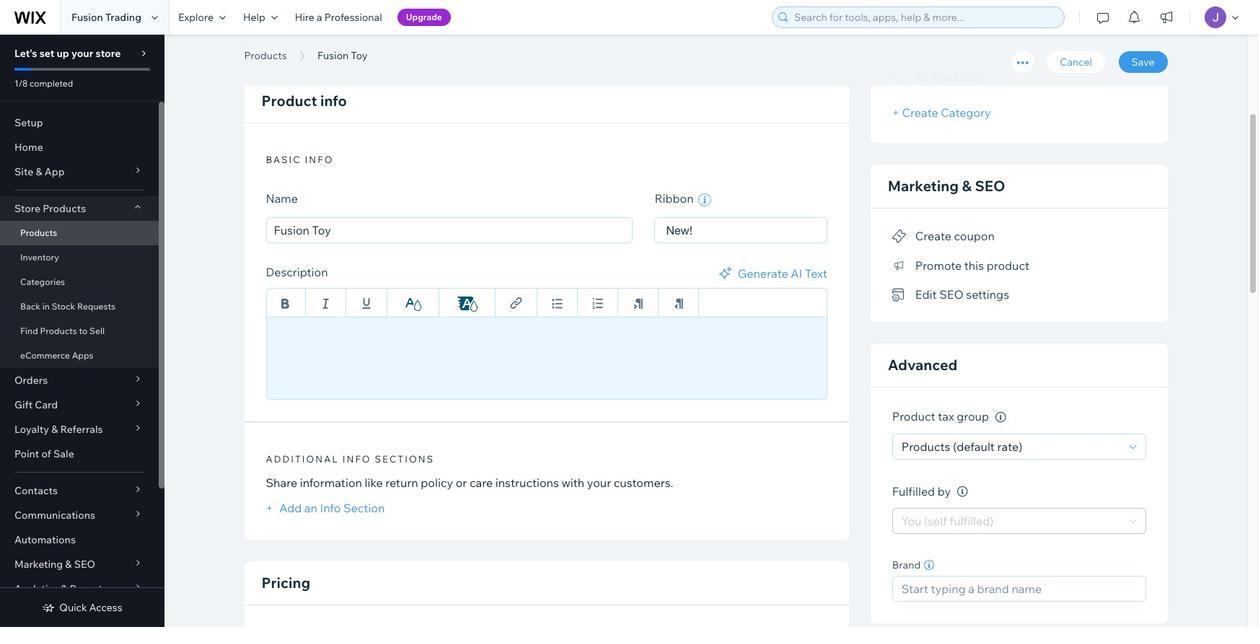 Task type: locate. For each thing, give the bounding box(es) containing it.
marketing & seo inside fusion toy form
[[888, 177, 1006, 195]]

1 vertical spatial info tooltip image
[[957, 487, 968, 498]]

orders button
[[0, 368, 159, 393]]

up
[[57, 47, 69, 60]]

analytics
[[14, 582, 59, 595]]

info right the basic
[[305, 154, 334, 165]]

marketing up create coupon button
[[888, 177, 959, 195]]

& inside marketing & seo dropdown button
[[65, 558, 72, 571]]

0 horizontal spatial marketing
[[14, 558, 63, 571]]

store products button
[[0, 196, 159, 221]]

0 horizontal spatial your
[[71, 47, 93, 60]]

(self
[[924, 514, 947, 529]]

info
[[320, 501, 341, 515]]

info for basic
[[305, 154, 334, 165]]

let's set up your store
[[14, 47, 121, 60]]

loyalty & referrals button
[[0, 417, 159, 442]]

& right site
[[36, 165, 42, 178]]

products link
[[237, 48, 294, 63], [0, 221, 159, 245]]

& inside "site & app" dropdown button
[[36, 165, 42, 178]]

inventory
[[20, 252, 59, 263]]

edit seo settings button
[[893, 284, 1010, 305]]

completed
[[30, 78, 73, 89]]

2 horizontal spatial seo
[[975, 177, 1006, 195]]

this
[[965, 258, 984, 273]]

& up analytics & reports
[[65, 558, 72, 571]]

apps
[[72, 350, 93, 361]]

2 vertical spatial info
[[343, 453, 371, 465]]

products right store
[[43, 202, 86, 215]]

professional
[[325, 11, 382, 24]]

product for product tax group
[[893, 409, 936, 424]]

& inside fusion toy form
[[962, 177, 972, 195]]

0 vertical spatial marketing
[[888, 177, 959, 195]]

you (self fulfilled)
[[902, 514, 994, 529]]

seo up reports
[[74, 558, 95, 571]]

marketing
[[888, 177, 959, 195], [14, 558, 63, 571]]

0 horizontal spatial info tooltip image
[[957, 487, 968, 498]]

app
[[45, 165, 65, 178]]

add
[[279, 501, 302, 515]]

0 vertical spatial marketing & seo
[[888, 177, 1006, 195]]

&
[[36, 165, 42, 178], [962, 177, 972, 195], [51, 423, 58, 436], [65, 558, 72, 571], [61, 582, 68, 595]]

hire a professional
[[295, 11, 382, 24]]

ai
[[791, 266, 803, 281]]

add an info section link
[[266, 501, 385, 515]]

brand
[[893, 559, 921, 572]]

1 horizontal spatial your
[[587, 476, 611, 490]]

name
[[266, 191, 298, 206]]

quick access
[[59, 601, 122, 614]]

& for loyalty & referrals dropdown button
[[51, 423, 58, 436]]

1 horizontal spatial product
[[893, 409, 936, 424]]

products inside popup button
[[43, 202, 86, 215]]

a
[[317, 11, 322, 24]]

info tooltip image for rate)
[[996, 412, 1006, 423]]

& for marketing & seo dropdown button
[[65, 558, 72, 571]]

you
[[902, 514, 922, 529]]

0 horizontal spatial marketing & seo
[[14, 558, 95, 571]]

Search for tools, apps, help & more... field
[[790, 7, 1060, 27]]

create inside create coupon button
[[916, 229, 952, 243]]

& up coupon on the right top
[[962, 177, 972, 195]]

info
[[320, 92, 347, 110], [305, 154, 334, 165], [343, 453, 371, 465]]

marketing & seo up create coupon button
[[888, 177, 1006, 195]]

promote image
[[893, 259, 907, 272]]

requests
[[77, 301, 116, 312]]

seo inside button
[[940, 287, 964, 302]]

products link inside sidebar element
[[0, 221, 159, 245]]

marketing & seo
[[888, 177, 1006, 195], [14, 558, 95, 571]]

1 horizontal spatial seo
[[940, 287, 964, 302]]

fusion toy form
[[165, 0, 1259, 627]]

info tooltip image
[[996, 412, 1006, 423], [957, 487, 968, 498]]

marketing up analytics
[[14, 558, 63, 571]]

products link down store products
[[0, 221, 159, 245]]

product tax group
[[893, 409, 992, 424]]

1 horizontal spatial marketing & seo
[[888, 177, 1006, 195]]

1 horizontal spatial info tooltip image
[[996, 412, 1006, 423]]

your right up
[[71, 47, 93, 60]]

1 vertical spatial your
[[587, 476, 611, 490]]

contacts
[[14, 484, 58, 497]]

create right the +
[[902, 105, 939, 120]]

ecommerce apps
[[20, 350, 93, 361]]

info up like
[[343, 453, 371, 465]]

info up basic info
[[320, 92, 347, 110]]

seo
[[975, 177, 1006, 195], [940, 287, 964, 302], [74, 558, 95, 571]]

0 horizontal spatial products link
[[0, 221, 159, 245]]

quick
[[59, 601, 87, 614]]

your right 'with' on the bottom of page
[[587, 476, 611, 490]]

products link inside fusion toy form
[[237, 48, 294, 63]]

back
[[20, 301, 40, 312]]

marketing inside fusion toy form
[[888, 177, 959, 195]]

your inside fusion toy form
[[587, 476, 611, 490]]

& for "site & app" dropdown button on the left
[[36, 165, 42, 178]]

1 vertical spatial products link
[[0, 221, 159, 245]]

info tooltip image right by
[[957, 487, 968, 498]]

your inside sidebar element
[[71, 47, 93, 60]]

1 vertical spatial info
[[305, 154, 334, 165]]

1 vertical spatial product
[[893, 409, 936, 424]]

0 vertical spatial product
[[262, 92, 317, 110]]

upgrade button
[[397, 9, 451, 26]]

ribbon
[[655, 191, 697, 206]]

product for product info
[[262, 92, 317, 110]]

2 vertical spatial seo
[[74, 558, 95, 571]]

seo right edit
[[940, 287, 964, 302]]

product left tax
[[893, 409, 936, 424]]

card
[[35, 398, 58, 411]]

0 horizontal spatial product
[[262, 92, 317, 110]]

1 vertical spatial marketing
[[14, 558, 63, 571]]

& inside loyalty & referrals dropdown button
[[51, 423, 58, 436]]

& up quick
[[61, 582, 68, 595]]

set
[[39, 47, 54, 60]]

store
[[14, 202, 40, 215]]

pricing
[[262, 574, 310, 592]]

+
[[893, 105, 900, 120]]

0 vertical spatial info
[[320, 92, 347, 110]]

products up inventory
[[20, 227, 57, 238]]

toy
[[333, 31, 377, 64], [351, 49, 368, 62]]

add an info section
[[277, 501, 385, 515]]

marketing & seo up analytics & reports
[[14, 558, 95, 571]]

categories
[[20, 276, 65, 287]]

fulfilled by
[[893, 484, 951, 499]]

hire a professional link
[[286, 0, 391, 35]]

customers.
[[614, 476, 674, 490]]

product up the basic
[[262, 92, 317, 110]]

marketing & seo inside dropdown button
[[14, 558, 95, 571]]

products
[[244, 49, 287, 62], [931, 70, 980, 84], [43, 202, 86, 215], [20, 227, 57, 238], [40, 325, 77, 336], [902, 439, 951, 454]]

gift
[[14, 398, 33, 411]]

seo up coupon on the right top
[[975, 177, 1006, 195]]

Add a product name text field
[[266, 217, 633, 243]]

fusion toy
[[244, 31, 377, 64], [318, 49, 368, 62]]

referrals
[[60, 423, 103, 436]]

instructions
[[496, 476, 559, 490]]

generate
[[738, 266, 789, 281]]

gift card button
[[0, 393, 159, 417]]

basic info
[[266, 154, 334, 165]]

generate ai text button
[[716, 265, 828, 282]]

fusion down hire
[[244, 31, 327, 64]]

description
[[266, 265, 328, 279]]

& for analytics & reports dropdown button
[[61, 582, 68, 595]]

0 vertical spatial products link
[[237, 48, 294, 63]]

1 horizontal spatial marketing
[[888, 177, 959, 195]]

0 vertical spatial info tooltip image
[[996, 412, 1006, 423]]

products link down help button
[[237, 48, 294, 63]]

0 vertical spatial your
[[71, 47, 93, 60]]

contacts button
[[0, 478, 159, 503]]

fusion toy down hire a professional link
[[318, 49, 368, 62]]

1 vertical spatial marketing & seo
[[14, 558, 95, 571]]

ecommerce
[[20, 350, 70, 361]]

0 horizontal spatial seo
[[74, 558, 95, 571]]

create up the promote
[[916, 229, 952, 243]]

additional info sections
[[266, 453, 435, 465]]

marketing & seo button
[[0, 552, 159, 577]]

point of sale
[[14, 447, 74, 460]]

info tooltip image right group
[[996, 412, 1006, 423]]

1 horizontal spatial products link
[[237, 48, 294, 63]]

policy
[[421, 476, 453, 490]]

products down product tax group
[[902, 439, 951, 454]]

1 vertical spatial create
[[916, 229, 952, 243]]

setup
[[14, 116, 43, 129]]

analytics & reports
[[14, 582, 108, 595]]

save button
[[1119, 51, 1168, 73]]

& inside analytics & reports dropdown button
[[61, 582, 68, 595]]

edit
[[916, 287, 937, 302]]

& right loyalty
[[51, 423, 58, 436]]

1 vertical spatial seo
[[940, 287, 964, 302]]



Task type: vqa. For each thing, say whether or not it's contained in the screenshot.
Integrations
no



Task type: describe. For each thing, give the bounding box(es) containing it.
generate ai text
[[738, 266, 828, 281]]

setup link
[[0, 110, 159, 135]]

edit seo settings
[[916, 287, 1010, 302]]

0 vertical spatial seo
[[975, 177, 1006, 195]]

coupon
[[954, 229, 995, 243]]

communications button
[[0, 503, 159, 528]]

marketing inside dropdown button
[[14, 558, 63, 571]]

categories link
[[0, 270, 159, 294]]

store products
[[14, 202, 86, 215]]

sale
[[53, 447, 74, 460]]

section
[[343, 501, 385, 515]]

info for product
[[320, 92, 347, 110]]

site
[[14, 165, 33, 178]]

explore
[[178, 11, 214, 24]]

fusion left trading
[[71, 11, 103, 24]]

fulfilled)
[[950, 514, 994, 529]]

site & app
[[14, 165, 65, 178]]

store
[[96, 47, 121, 60]]

fusion down hire a professional
[[318, 49, 349, 62]]

gift card
[[14, 398, 58, 411]]

by
[[938, 484, 951, 499]]

group
[[957, 409, 989, 424]]

tax
[[938, 409, 954, 424]]

+ create category button
[[893, 105, 991, 120]]

in
[[42, 301, 50, 312]]

Start typing a brand name field
[[898, 577, 1141, 601]]

1/8
[[14, 78, 28, 89]]

products right the all
[[931, 70, 980, 84]]

return
[[386, 476, 418, 490]]

promote this product button
[[893, 255, 1030, 276]]

info tooltip image for fulfilled)
[[957, 487, 968, 498]]

false text field
[[266, 317, 828, 400]]

share
[[266, 476, 297, 490]]

upgrade
[[406, 12, 442, 22]]

automations
[[14, 533, 76, 546]]

seo inside dropdown button
[[74, 558, 95, 571]]

stock
[[52, 301, 75, 312]]

help
[[243, 11, 265, 24]]

new!
[[666, 224, 693, 237]]

find products to sell
[[20, 325, 105, 336]]

to
[[79, 325, 88, 336]]

save
[[1132, 56, 1155, 69]]

loyalty & referrals
[[14, 423, 103, 436]]

cancel button
[[1047, 51, 1106, 73]]

help button
[[235, 0, 286, 35]]

create coupon button
[[893, 226, 995, 246]]

information
[[300, 476, 362, 490]]

access
[[89, 601, 122, 614]]

info for additional
[[343, 453, 371, 465]]

or
[[456, 476, 467, 490]]

back in stock requests link
[[0, 294, 159, 319]]

quick access button
[[42, 601, 122, 614]]

fusion trading
[[71, 11, 141, 24]]

fusion toy down hire
[[244, 31, 377, 64]]

1/8 completed
[[14, 78, 73, 89]]

sections
[[375, 453, 435, 465]]

find
[[20, 325, 38, 336]]

0 vertical spatial create
[[902, 105, 939, 120]]

care
[[470, 476, 493, 490]]

sell
[[89, 325, 105, 336]]

product info
[[262, 92, 347, 110]]

seo settings image
[[893, 289, 907, 302]]

with
[[562, 476, 585, 490]]

point of sale link
[[0, 442, 159, 466]]

loyalty
[[14, 423, 49, 436]]

promote coupon image
[[893, 230, 907, 243]]

additional
[[266, 453, 339, 465]]

basic
[[266, 154, 301, 165]]

find products to sell link
[[0, 319, 159, 344]]

+ create category
[[893, 105, 991, 120]]

of
[[41, 447, 51, 460]]

hire
[[295, 11, 315, 24]]

share information like return policy or care instructions with your customers.
[[266, 476, 674, 490]]

communications
[[14, 509, 95, 522]]

let's
[[14, 47, 37, 60]]

sidebar element
[[0, 35, 165, 627]]

create coupon
[[916, 229, 995, 243]]

cancel
[[1060, 56, 1093, 69]]

inventory link
[[0, 245, 159, 270]]

products up ecommerce apps
[[40, 325, 77, 336]]

like
[[365, 476, 383, 490]]

fulfilled
[[893, 484, 935, 499]]

products down help button
[[244, 49, 287, 62]]

an
[[304, 501, 317, 515]]

text
[[805, 266, 828, 281]]

product
[[987, 258, 1030, 273]]

site & app button
[[0, 159, 159, 184]]

(default
[[953, 439, 995, 454]]



